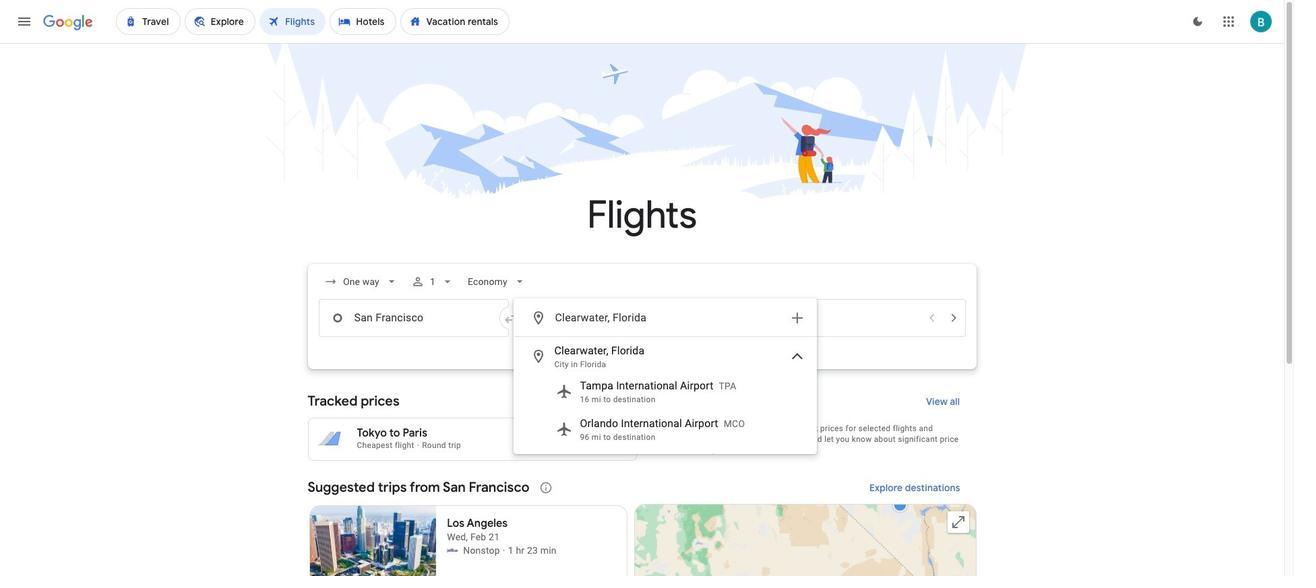 Task type: vqa. For each thing, say whether or not it's contained in the screenshot.
 icon
yes



Task type: describe. For each thing, give the bounding box(es) containing it.
777 US dollars text field
[[601, 427, 625, 440]]

 image inside suggested trips from san francisco "region"
[[503, 544, 505, 557]]

list box inside enter your destination 'dialog'
[[514, 337, 816, 454]]

orlando international airport (mco) option
[[514, 410, 816, 448]]

main menu image
[[16, 13, 32, 30]]

 image inside the tracked prices region
[[417, 441, 419, 450]]

destination, select multiple airports image
[[789, 310, 805, 326]]

tracked prices region
[[308, 386, 976, 461]]

change appearance image
[[1181, 5, 1214, 38]]



Task type: locate. For each thing, give the bounding box(es) containing it.
None text field
[[318, 299, 509, 337]]

878 US dollars text field
[[603, 439, 625, 450]]

suggested trips from san francisco region
[[308, 472, 976, 576]]

enter your destination dialog
[[513, 299, 817, 454]]

jetblue image
[[447, 545, 458, 556]]

toggle nearby airports for clearwater, florida image
[[789, 348, 805, 365]]

Where else? text field
[[554, 302, 781, 334]]

 image
[[503, 544, 505, 557]]

clearwater, florida option
[[514, 340, 816, 373]]

Departure text field
[[747, 300, 920, 336]]

Flight search field
[[297, 264, 987, 454]]

None field
[[318, 270, 403, 294], [463, 270, 532, 294], [318, 270, 403, 294], [463, 270, 532, 294]]

 image
[[417, 441, 419, 450]]

list box
[[514, 337, 816, 454]]

tampa international airport (tpa) option
[[514, 373, 816, 410]]



